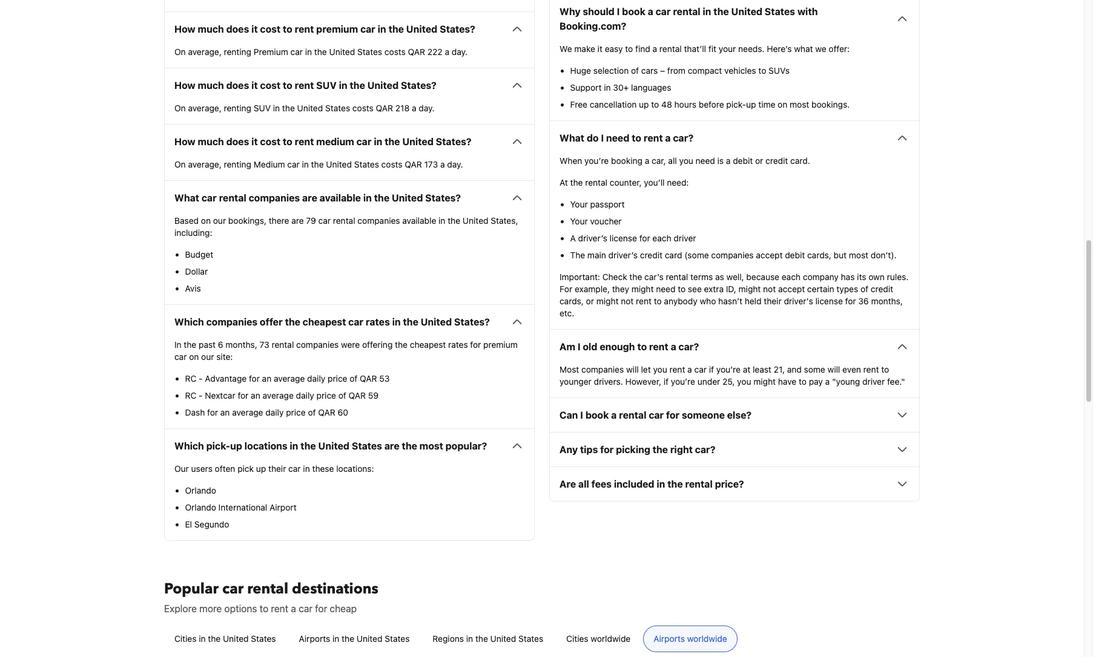 Task type: describe. For each thing, give the bounding box(es) containing it.
renting for how much does it cost to rent suv in the united states?
[[224, 103, 251, 113]]

0 horizontal spatial their
[[268, 464, 286, 474]]

daily for qar 53
[[307, 374, 325, 384]]

daily for qar 59
[[296, 391, 314, 401]]

picking
[[616, 445, 650, 456]]

airports worldwide
[[654, 634, 727, 645]]

at the rental counter, you'll need:
[[560, 178, 689, 188]]

should
[[583, 6, 615, 17]]

vehicles
[[725, 66, 756, 76]]

most for on
[[790, 100, 809, 110]]

1 horizontal spatial driver's
[[609, 250, 638, 261]]

locations:
[[336, 464, 374, 474]]

1 horizontal spatial pick-
[[727, 100, 746, 110]]

the inside why should i book a car rental in the united states with booking.com?
[[714, 6, 729, 17]]

dollar
[[185, 267, 208, 277]]

average for advantage
[[274, 374, 305, 384]]

bookings,
[[228, 216, 267, 226]]

license inside important: check the car's rental terms as well, because each company has its own rules. for example, they might need to see extra id, might not accept certain types of credit cards, or might not rent to anybody who hasn't held their driver's license for 36 months, etc.
[[816, 296, 843, 307]]

you'll
[[644, 178, 665, 188]]

1 vertical spatial credit
[[640, 250, 663, 261]]

a right qar 173 at the left
[[440, 159, 445, 170]]

i right do
[[601, 133, 604, 144]]

cities for cities worldwide
[[566, 634, 589, 645]]

cities for cities in the united states
[[174, 634, 197, 645]]

worldwide for cities worldwide
[[591, 634, 631, 645]]

0 vertical spatial driver
[[674, 233, 696, 244]]

any tips for picking the right car?
[[560, 445, 716, 456]]

most companies will let you rent a car if you're at least 21, and some will even rent to younger drivers. however, if you're under 25, you might have to pay a "young driver fee."
[[560, 365, 905, 387]]

to up anybody
[[678, 284, 686, 295]]

2 vertical spatial you're
[[671, 377, 695, 387]]

to left anybody
[[654, 296, 662, 307]]

are inside dropdown button
[[385, 441, 400, 452]]

are all fees included in the rental price?
[[560, 479, 744, 490]]

have
[[778, 377, 797, 387]]

fee."
[[887, 377, 905, 387]]

up right pick
[[256, 464, 266, 474]]

price for qar 53
[[328, 374, 347, 384]]

which for which pick-up locations in the united states are the most popular?
[[174, 441, 204, 452]]

rent up on average, renting premium car in the united states costs qar 222 a day.
[[295, 24, 314, 35]]

car's
[[645, 272, 664, 282]]

rent right "let"
[[670, 365, 685, 375]]

a right qar 222
[[445, 47, 449, 57]]

they
[[612, 284, 629, 295]]

explore
[[164, 604, 197, 615]]

most inside dropdown button
[[420, 441, 443, 452]]

a inside dropdown button
[[671, 342, 676, 353]]

rental inside in the past 6 months, 73 rental companies were offering the cheapest rates for premium car on our site:
[[272, 340, 294, 350]]

rental up picking
[[619, 410, 647, 421]]

cities worldwide
[[566, 634, 631, 645]]

least
[[753, 365, 772, 375]]

on average, renting premium car in the united states costs qar 222 a day.
[[174, 47, 468, 57]]

car inside based on our bookings, there are 79 car rental companies available in the united states, including:
[[318, 216, 331, 226]]

options
[[224, 604, 257, 615]]

own
[[869, 272, 885, 282]]

–
[[660, 66, 665, 76]]

in inside are all fees included in the rental price? dropdown button
[[657, 479, 665, 490]]

a left car,
[[645, 156, 650, 166]]

some
[[804, 365, 825, 375]]

2 vertical spatial price
[[286, 408, 306, 418]]

we make it easy to find a rental that'll fit your needs. here's what we offer:
[[560, 44, 850, 54]]

of up qar 59
[[350, 374, 358, 384]]

any
[[560, 445, 578, 456]]

car,
[[652, 156, 666, 166]]

passport
[[590, 199, 625, 210]]

companies up well,
[[711, 250, 754, 261]]

voucher
[[590, 216, 622, 227]]

1 horizontal spatial you
[[679, 156, 693, 166]]

1 will from the left
[[626, 365, 639, 375]]

a right is
[[726, 156, 731, 166]]

0 vertical spatial all
[[668, 156, 677, 166]]

2 horizontal spatial need
[[696, 156, 715, 166]]

a
[[570, 233, 576, 244]]

in inside why should i book a car rental in the united states with booking.com?
[[703, 6, 711, 17]]

all inside dropdown button
[[578, 479, 589, 490]]

rules.
[[887, 272, 909, 282]]

states? inside how much does it cost to rent premium car in the united states? dropdown button
[[440, 24, 475, 35]]

might down car's
[[632, 284, 654, 295]]

it for how much does it cost to rent premium car in the united states?
[[251, 24, 258, 35]]

booking
[[611, 156, 643, 166]]

how much does it cost to rent premium car in the united states?
[[174, 24, 475, 35]]

popular?
[[446, 441, 487, 452]]

rental inside based on our bookings, there are 79 car rental companies available in the united states, including:
[[333, 216, 355, 226]]

are inside based on our bookings, there are 79 car rental companies available in the united states, including:
[[291, 216, 304, 226]]

i inside dropdown button
[[578, 342, 581, 353]]

car? for am i old enough to rent a car?
[[679, 342, 699, 353]]

which companies offer the cheapest car rates  in the united states?
[[174, 317, 490, 328]]

"young
[[832, 377, 860, 387]]

it left easy
[[598, 44, 603, 54]]

0 vertical spatial cards,
[[807, 250, 832, 261]]

advantage
[[205, 374, 247, 384]]

regions in the united states button
[[422, 626, 554, 653]]

to up the booking
[[632, 133, 642, 144]]

in inside how much does it cost to rent premium car in the united states? dropdown button
[[378, 24, 386, 35]]

companies inside in the past 6 months, 73 rental companies were offering the cheapest rates for premium car on our site:
[[296, 340, 339, 350]]

huge
[[570, 66, 591, 76]]

our inside in the past 6 months, 73 rental companies were offering the cheapest rates for premium car on our site:
[[201, 352, 214, 362]]

it for how much does it cost to rent medium car in the united states?
[[251, 136, 258, 147]]

pick
[[238, 464, 254, 474]]

0 vertical spatial debit
[[733, 156, 753, 166]]

rates inside dropdown button
[[366, 317, 390, 328]]

average, for how much does it cost to rent suv in the united states?
[[188, 103, 222, 113]]

airport
[[270, 503, 297, 513]]

might up held
[[739, 284, 761, 295]]

i inside why should i book a car rental in the united states with booking.com?
[[617, 6, 620, 17]]

30+
[[613, 83, 629, 93]]

on inside in the past 6 months, 73 rental companies were offering the cheapest rates for premium car on our site:
[[189, 352, 199, 362]]

premium inside in the past 6 months, 73 rental companies were offering the cheapest rates for premium car on our site:
[[483, 340, 518, 350]]

car inside most companies will let you rent a car if you're at least 21, and some will even rent to younger drivers. however, if you're under 25, you might have to pay a "young driver fee."
[[694, 365, 707, 375]]

the inside 'dropdown button'
[[374, 193, 390, 204]]

to left pay
[[799, 377, 807, 387]]

do
[[587, 133, 599, 144]]

to inside popular car rental destinations explore more options to rent a car for cheap
[[260, 604, 268, 615]]

costs for medium
[[381, 159, 403, 170]]

states inside why should i book a car rental in the united states with booking.com?
[[765, 6, 795, 17]]

0 vertical spatial not
[[763, 284, 776, 295]]

0 vertical spatial credit
[[766, 156, 788, 166]]

0 horizontal spatial not
[[621, 296, 634, 307]]

available inside based on our bookings, there are 79 car rental companies available in the united states, including:
[[402, 216, 436, 226]]

our users often pick up their car in these locations:
[[174, 464, 374, 474]]

cancellation
[[590, 100, 637, 110]]

cheapest inside which companies offer the cheapest car rates  in the united states? dropdown button
[[303, 317, 346, 328]]

site:
[[216, 352, 233, 362]]

which pick-up locations in the united states are the most popular?
[[174, 441, 487, 452]]

popular
[[164, 580, 219, 600]]

does for how much does it cost to rent medium car in the united states?
[[226, 136, 249, 147]]

2 will from the left
[[828, 365, 840, 375]]

what do i need to rent a car? button
[[560, 131, 910, 146]]

at
[[743, 365, 751, 375]]

what car rental companies are available in the united states?
[[174, 193, 461, 204]]

based on our bookings, there are 79 car rental companies available in the united states, including:
[[174, 216, 518, 238]]

- for advantage
[[199, 374, 203, 384]]

0 vertical spatial on
[[778, 100, 788, 110]]

0 horizontal spatial you
[[653, 365, 667, 375]]

does for how much does it cost to rent suv in the united states?
[[226, 80, 249, 91]]

there
[[269, 216, 289, 226]]

79
[[306, 216, 316, 226]]

2 vertical spatial daily
[[265, 408, 284, 418]]

qar 59
[[349, 391, 379, 401]]

rental inside 'dropdown button'
[[219, 193, 246, 204]]

popular car rental destinations explore more options to rent a car for cheap
[[164, 580, 379, 615]]

for inside in the past 6 months, 73 rental companies were offering the cheapest rates for premium car on our site:
[[470, 340, 481, 350]]

car inside why should i book a car rental in the united states with booking.com?
[[656, 6, 671, 17]]

to left suvs
[[759, 66, 766, 76]]

someone
[[682, 410, 725, 421]]

worldwide for airports worldwide
[[687, 634, 727, 645]]

and
[[787, 365, 802, 375]]

to left 48
[[651, 100, 659, 110]]

as
[[715, 272, 724, 282]]

orlando for orlando
[[185, 486, 216, 496]]

rent up car,
[[644, 133, 663, 144]]

25,
[[723, 377, 735, 387]]

1 vertical spatial book
[[586, 410, 609, 421]]

our inside based on our bookings, there are 79 car rental companies available in the united states, including:
[[213, 216, 226, 226]]

find
[[635, 44, 650, 54]]

cars
[[641, 66, 658, 76]]

to up fee."
[[881, 365, 889, 375]]

renting for how much does it cost to rent premium car in the united states?
[[224, 47, 251, 57]]

from
[[667, 66, 686, 76]]

0 horizontal spatial suv
[[254, 103, 271, 113]]

car inside in the past 6 months, 73 rental companies were offering the cheapest rates for premium car on our site:
[[174, 352, 187, 362]]

in inside what car rental companies are available in the united states? 'dropdown button'
[[363, 193, 372, 204]]

0 vertical spatial driver's
[[578, 233, 607, 244]]

united inside why should i book a car rental in the united states with booking.com?
[[731, 6, 763, 17]]

united inside based on our bookings, there are 79 car rental companies available in the united states, including:
[[463, 216, 489, 226]]

on average, renting suv in the united states costs qar 218 a day.
[[174, 103, 435, 113]]

renting for how much does it cost to rent medium car in the united states?
[[224, 159, 251, 170]]

in inside which companies offer the cheapest car rates  in the united states? dropdown button
[[392, 317, 401, 328]]

else?
[[727, 410, 752, 421]]

need:
[[667, 178, 689, 188]]

rental up from
[[660, 44, 682, 54]]

how much does it cost to rent medium car in the united states? button
[[174, 135, 525, 149]]

to up premium
[[283, 24, 292, 35]]

0 vertical spatial license
[[610, 233, 637, 244]]

your
[[719, 44, 736, 54]]

based
[[174, 216, 199, 226]]

main
[[588, 250, 606, 261]]

often
[[215, 464, 235, 474]]

united inside 'dropdown button'
[[392, 193, 423, 204]]

of left cars
[[631, 66, 639, 76]]

driver inside most companies will let you rent a car if you're at least 21, and some will even rent to younger drivers. however, if you're under 25, you might have to pay a "young driver fee."
[[863, 377, 885, 387]]

how much does it cost to rent suv in the united states?
[[174, 80, 437, 91]]

i right 'can'
[[580, 410, 583, 421]]

anybody
[[664, 296, 698, 307]]

counter,
[[610, 178, 642, 188]]

average, for how much does it cost to rent premium car in the united states?
[[188, 47, 222, 57]]

hasn't
[[718, 296, 743, 307]]

rates inside in the past 6 months, 73 rental companies were offering the cheapest rates for premium car on our site:
[[448, 340, 468, 350]]

bookings.
[[812, 100, 850, 110]]

which companies offer the cheapest car rates  in the united states? button
[[174, 315, 525, 330]]

states? inside what car rental companies are available in the united states? 'dropdown button'
[[425, 193, 461, 204]]

on for how much does it cost to rent premium car in the united states?
[[174, 47, 186, 57]]

under
[[698, 377, 720, 387]]

tab list containing cities in the united states
[[154, 626, 930, 654]]

0 horizontal spatial you're
[[585, 156, 609, 166]]

2 vertical spatial you
[[737, 377, 751, 387]]

to left find at the right of the page
[[625, 44, 633, 54]]

extra
[[704, 284, 724, 295]]

2 vertical spatial car?
[[695, 445, 716, 456]]

to up on average, renting suv in the united states costs qar 218 a day.
[[283, 80, 292, 91]]

day. for how much does it cost to rent premium car in the united states?
[[452, 47, 468, 57]]

average, for how much does it cost to rent medium car in the united states?
[[188, 159, 222, 170]]

rent inside important: check the car's rental terms as well, because each company has its own rules. for example, they might need to see extra id, might not accept certain types of credit cards, or might not rent to anybody who hasn't held their driver's license for 36 months, etc.
[[636, 296, 652, 307]]

states? inside how much does it cost to rent medium car in the united states? dropdown button
[[436, 136, 472, 147]]

rent up on average, renting suv in the united states costs qar 218 a day.
[[295, 80, 314, 91]]

costs for premium
[[385, 47, 406, 57]]

are inside 'dropdown button'
[[302, 193, 317, 204]]

0 vertical spatial each
[[653, 233, 672, 244]]

0 vertical spatial accept
[[756, 250, 783, 261]]

for
[[560, 284, 573, 295]]

were
[[341, 340, 360, 350]]

car inside what car rental companies are available in the united states? 'dropdown button'
[[202, 193, 217, 204]]

1 horizontal spatial or
[[755, 156, 763, 166]]

much for how much does it cost to rent premium car in the united states?
[[198, 24, 224, 35]]

a down drivers.
[[611, 410, 617, 421]]

1 vertical spatial debit
[[785, 250, 805, 261]]

pay
[[809, 377, 823, 387]]

months, inside important: check the car's rental terms as well, because each company has its own rules. for example, they might need to see extra id, might not accept certain types of credit cards, or might not rent to anybody who hasn't held their driver's license for 36 months, etc.
[[871, 296, 903, 307]]

rental up your passport
[[585, 178, 608, 188]]

medium
[[254, 159, 285, 170]]

1 vertical spatial if
[[664, 377, 669, 387]]

how much does it cost to rent premium car in the united states? button
[[174, 22, 525, 37]]

cost for medium
[[260, 136, 281, 147]]

am i old enough to rent a car?
[[560, 342, 699, 353]]

book inside why should i book a car rental in the united states with booking.com?
[[622, 6, 646, 17]]

these
[[312, 464, 334, 474]]



Task type: locate. For each thing, give the bounding box(es) containing it.
which up our
[[174, 441, 204, 452]]

need inside 'what do i need to rent a car?' dropdown button
[[606, 133, 630, 144]]

0 horizontal spatial debit
[[733, 156, 753, 166]]

3 average, from the top
[[188, 159, 222, 170]]

0 vertical spatial renting
[[224, 47, 251, 57]]

are all fees included in the rental price? button
[[560, 477, 910, 492]]

cheapest right the offering
[[410, 340, 446, 350]]

rc for rc - nextcar for an average daily price of qar 59
[[185, 391, 196, 401]]

months, up the site:
[[226, 340, 257, 350]]

0 vertical spatial your
[[570, 199, 588, 210]]

average for nextcar
[[263, 391, 294, 401]]

for
[[639, 233, 650, 244], [845, 296, 856, 307], [470, 340, 481, 350], [249, 374, 260, 384], [238, 391, 249, 401], [207, 408, 218, 418], [666, 410, 680, 421], [600, 445, 614, 456], [315, 604, 327, 615]]

united
[[731, 6, 763, 17], [406, 24, 438, 35], [329, 47, 355, 57], [367, 80, 399, 91], [297, 103, 323, 113], [402, 136, 434, 147], [326, 159, 352, 170], [392, 193, 423, 204], [463, 216, 489, 226], [421, 317, 452, 328], [318, 441, 350, 452], [223, 634, 249, 645], [357, 634, 383, 645], [490, 634, 516, 645]]

driver left fee."
[[863, 377, 885, 387]]

in inside how much does it cost to rent suv in the united states? dropdown button
[[339, 80, 347, 91]]

if right however,
[[664, 377, 669, 387]]

accept inside important: check the car's rental terms as well, because each company has its own rules. for example, they might need to see extra id, might not accept certain types of credit cards, or might not rent to anybody who hasn't held their driver's license for 36 months, etc.
[[778, 284, 805, 295]]

1 vertical spatial available
[[402, 216, 436, 226]]

1 your from the top
[[570, 199, 588, 210]]

1 vertical spatial our
[[201, 352, 214, 362]]

airports for airports in the united states
[[299, 634, 330, 645]]

on for how much does it cost to rent medium car in the united states?
[[174, 159, 186, 170]]

of inside important: check the car's rental terms as well, because each company has its own rules. for example, they might need to see extra id, might not accept certain types of credit cards, or might not rent to anybody who hasn't held their driver's license for 36 months, etc.
[[861, 284, 869, 295]]

the main driver's credit card (some companies accept debit cards, but most don't).
[[570, 250, 897, 261]]

how for how much does it cost to rent medium car in the united states?
[[174, 136, 195, 147]]

1 on from the top
[[174, 47, 186, 57]]

tab list
[[154, 626, 930, 654]]

price down rc - nextcar for an average daily price of qar 59
[[286, 408, 306, 418]]

an
[[262, 374, 272, 384], [251, 391, 260, 401], [220, 408, 230, 418]]

2 vertical spatial most
[[420, 441, 443, 452]]

1 horizontal spatial available
[[402, 216, 436, 226]]

in inside regions in the united states button
[[466, 634, 473, 645]]

2 on from the top
[[174, 103, 186, 113]]

past
[[199, 340, 216, 350]]

rental inside important: check the car's rental terms as well, because each company has its own rules. for example, they might need to see extra id, might not accept certain types of credit cards, or might not rent to anybody who hasn't held their driver's license for 36 months, etc.
[[666, 272, 688, 282]]

in inside "cities in the united states" button
[[199, 634, 206, 645]]

that'll
[[684, 44, 706, 54]]

time
[[759, 100, 776, 110]]

1 vertical spatial day.
[[419, 103, 435, 113]]

0 vertical spatial costs
[[385, 47, 406, 57]]

airports inside button
[[299, 634, 330, 645]]

in inside airports in the united states button
[[333, 634, 339, 645]]

1 average, from the top
[[188, 47, 222, 57]]

might down least
[[754, 377, 776, 387]]

united inside dropdown button
[[421, 317, 452, 328]]

2 vertical spatial on
[[174, 159, 186, 170]]

what do i need to rent a car?
[[560, 133, 694, 144]]

0 vertical spatial does
[[226, 24, 249, 35]]

a right "let"
[[688, 365, 692, 375]]

rent inside popular car rental destinations explore more options to rent a car for cheap
[[271, 604, 288, 615]]

does for how much does it cost to rent premium car in the united states?
[[226, 24, 249, 35]]

2 horizontal spatial an
[[262, 374, 272, 384]]

it inside how much does it cost to rent medium car in the united states? dropdown button
[[251, 136, 258, 147]]

1 horizontal spatial rates
[[448, 340, 468, 350]]

a inside why should i book a car rental in the united states with booking.com?
[[648, 6, 653, 17]]

not down because
[[763, 284, 776, 295]]

i
[[617, 6, 620, 17], [601, 133, 604, 144], [578, 342, 581, 353], [580, 410, 583, 421]]

0 horizontal spatial rates
[[366, 317, 390, 328]]

3 much from the top
[[198, 136, 224, 147]]

suv up on average, renting suv in the united states costs qar 218 a day.
[[316, 80, 337, 91]]

1 vertical spatial renting
[[224, 103, 251, 113]]

because
[[747, 272, 780, 282]]

cards, inside important: check the car's rental terms as well, because each company has its own rules. for example, they might need to see extra id, might not accept certain types of credit cards, or might not rent to anybody who hasn't held their driver's license for 36 months, etc.
[[560, 296, 584, 307]]

rc for rc - advantage for an average daily price of qar 53
[[185, 374, 196, 384]]

most left bookings.
[[790, 100, 809, 110]]

am
[[560, 342, 575, 353]]

here's
[[767, 44, 792, 54]]

who
[[700, 296, 716, 307]]

premium inside dropdown button
[[316, 24, 358, 35]]

1 horizontal spatial all
[[668, 156, 677, 166]]

2 vertical spatial renting
[[224, 159, 251, 170]]

rent right even
[[864, 365, 879, 375]]

1 vertical spatial cost
[[260, 80, 281, 91]]

much inside how much does it cost to rent suv in the united states? dropdown button
[[198, 80, 224, 91]]

much inside how much does it cost to rent premium car in the united states? dropdown button
[[198, 24, 224, 35]]

included
[[614, 479, 655, 490]]

average down "rc - advantage for an average daily price of qar 53"
[[263, 391, 294, 401]]

day. right qar 173 at the left
[[447, 159, 463, 170]]

when
[[560, 156, 582, 166]]

2 cost from the top
[[260, 80, 281, 91]]

states?
[[440, 24, 475, 35], [401, 80, 437, 91], [436, 136, 472, 147], [425, 193, 461, 204], [454, 317, 490, 328]]

suv down how much does it cost to rent suv in the united states?
[[254, 103, 271, 113]]

might down the they
[[596, 296, 619, 307]]

it inside how much does it cost to rent premium car in the united states? dropdown button
[[251, 24, 258, 35]]

cost for suv
[[260, 80, 281, 91]]

rc - advantage for an average daily price of qar 53
[[185, 374, 390, 384]]

rates
[[366, 317, 390, 328], [448, 340, 468, 350]]

1 vertical spatial months,
[[226, 340, 257, 350]]

cost for premium
[[260, 24, 281, 35]]

credit inside important: check the car's rental terms as well, because each company has its own rules. for example, they might need to see extra id, might not accept certain types of credit cards, or might not rent to anybody who hasn't held their driver's license for 36 months, etc.
[[871, 284, 893, 295]]

rental left price?
[[685, 479, 713, 490]]

languages
[[631, 83, 671, 93]]

we
[[560, 44, 572, 54]]

1 vertical spatial all
[[578, 479, 589, 490]]

1 - from the top
[[199, 374, 203, 384]]

0 vertical spatial rates
[[366, 317, 390, 328]]

each up card
[[653, 233, 672, 244]]

(some
[[685, 250, 709, 261]]

orlando down "users"
[[185, 486, 216, 496]]

3 on from the top
[[174, 159, 186, 170]]

it inside how much does it cost to rent suv in the united states? dropdown button
[[251, 80, 258, 91]]

qar 173
[[405, 159, 438, 170]]

a right find at the right of the page
[[653, 44, 657, 54]]

airports for airports worldwide
[[654, 634, 685, 645]]

or down 'what do i need to rent a car?' dropdown button
[[755, 156, 763, 166]]

1 horizontal spatial license
[[816, 296, 843, 307]]

average down nextcar
[[232, 408, 263, 418]]

companies up drivers.
[[582, 365, 624, 375]]

0 vertical spatial how
[[174, 24, 195, 35]]

your passport
[[570, 199, 625, 210]]

their down locations
[[268, 464, 286, 474]]

2 vertical spatial how
[[174, 136, 195, 147]]

to inside dropdown button
[[637, 342, 647, 353]]

need left is
[[696, 156, 715, 166]]

most right but
[[849, 250, 869, 261]]

for inside important: check the car's rental terms as well, because each company has its own rules. for example, they might need to see extra id, might not accept certain types of credit cards, or might not rent to anybody who hasn't held their driver's license for 36 months, etc.
[[845, 296, 856, 307]]

0 horizontal spatial on
[[189, 352, 199, 362]]

suvs
[[769, 66, 790, 76]]

however,
[[625, 377, 661, 387]]

2 much from the top
[[198, 80, 224, 91]]

0 horizontal spatial pick-
[[206, 441, 230, 452]]

car?
[[673, 133, 694, 144], [679, 342, 699, 353], [695, 445, 716, 456]]

you down at
[[737, 377, 751, 387]]

0 horizontal spatial if
[[664, 377, 669, 387]]

you
[[679, 156, 693, 166], [653, 365, 667, 375], [737, 377, 751, 387]]

see
[[688, 284, 702, 295]]

orlando up el segundo
[[185, 503, 216, 513]]

you're
[[585, 156, 609, 166], [716, 365, 741, 375], [671, 377, 695, 387]]

1 horizontal spatial book
[[622, 6, 646, 17]]

rental right '73'
[[272, 340, 294, 350]]

budget
[[185, 250, 213, 260]]

what for what car rental companies are available in the united states?
[[174, 193, 199, 204]]

rental down what car rental companies are available in the united states? 'dropdown button'
[[333, 216, 355, 226]]

an for advantage
[[262, 374, 272, 384]]

what up based
[[174, 193, 199, 204]]

states? inside how much does it cost to rent suv in the united states? dropdown button
[[401, 80, 437, 91]]

can i book a rental car for someone else?
[[560, 410, 752, 421]]

1 vertical spatial each
[[782, 272, 801, 282]]

0 vertical spatial premium
[[316, 24, 358, 35]]

how for how much does it cost to rent suv in the united states?
[[174, 80, 195, 91]]

6
[[218, 340, 223, 350]]

worldwide inside button
[[687, 634, 727, 645]]

or inside important: check the car's rental terms as well, because each company has its own rules. for example, they might need to see extra id, might not accept certain types of credit cards, or might not rent to anybody who hasn't held their driver's license for 36 months, etc.
[[586, 296, 594, 307]]

what inside 'dropdown button'
[[174, 193, 199, 204]]

companies inside based on our bookings, there are 79 car rental companies available in the united states, including:
[[358, 216, 400, 226]]

companies up 6
[[206, 317, 258, 328]]

rental
[[673, 6, 701, 17], [660, 44, 682, 54], [585, 178, 608, 188], [219, 193, 246, 204], [333, 216, 355, 226], [666, 272, 688, 282], [272, 340, 294, 350], [619, 410, 647, 421], [685, 479, 713, 490], [247, 580, 288, 600]]

pick- inside dropdown button
[[206, 441, 230, 452]]

-
[[199, 374, 203, 384], [199, 391, 203, 401]]

1 vertical spatial need
[[696, 156, 715, 166]]

much for how much does it cost to rent medium car in the united states?
[[198, 136, 224, 147]]

0 horizontal spatial most
[[420, 441, 443, 452]]

to up medium
[[283, 136, 292, 147]]

2 your from the top
[[570, 216, 588, 227]]

costs left qar 173 at the left
[[381, 159, 403, 170]]

which inside which companies offer the cheapest car rates  in the united states? dropdown button
[[174, 317, 204, 328]]

cards, left but
[[807, 250, 832, 261]]

companies down what car rental companies are available in the united states? 'dropdown button'
[[358, 216, 400, 226]]

1 vertical spatial what
[[174, 193, 199, 204]]

book right 'can'
[[586, 410, 609, 421]]

cost
[[260, 24, 281, 35], [260, 80, 281, 91], [260, 136, 281, 147]]

dash for an average daily price of qar 60
[[185, 408, 348, 418]]

1 horizontal spatial not
[[763, 284, 776, 295]]

cheapest inside in the past 6 months, 73 rental companies were offering the cheapest rates for premium car on our site:
[[410, 340, 446, 350]]

1 vertical spatial license
[[816, 296, 843, 307]]

0 vertical spatial available
[[320, 193, 361, 204]]

on inside based on our bookings, there are 79 car rental companies available in the united states, including:
[[201, 216, 211, 226]]

worldwide inside button
[[591, 634, 631, 645]]

including:
[[174, 228, 212, 238]]

0 vertical spatial suv
[[316, 80, 337, 91]]

1 how from the top
[[174, 24, 195, 35]]

1 vertical spatial average,
[[188, 103, 222, 113]]

rent inside dropdown button
[[649, 342, 669, 353]]

1 vertical spatial premium
[[483, 340, 518, 350]]

cost down premium
[[260, 80, 281, 91]]

0 horizontal spatial cheapest
[[303, 317, 346, 328]]

rental inside popular car rental destinations explore more options to rent a car for cheap
[[247, 580, 288, 600]]

car inside can i book a rental car for someone else? dropdown button
[[649, 410, 664, 421]]

0 vertical spatial daily
[[307, 374, 325, 384]]

0 horizontal spatial worldwide
[[591, 634, 631, 645]]

our
[[213, 216, 226, 226], [201, 352, 214, 362]]

companies inside dropdown button
[[206, 317, 258, 328]]

our
[[174, 464, 189, 474]]

are
[[302, 193, 317, 204], [291, 216, 304, 226], [385, 441, 400, 452]]

you're left under
[[671, 377, 695, 387]]

1 vertical spatial pick-
[[206, 441, 230, 452]]

much for how much does it cost to rent suv in the united states?
[[198, 80, 224, 91]]

0 horizontal spatial or
[[586, 296, 594, 307]]

0 vertical spatial our
[[213, 216, 226, 226]]

up up pick
[[230, 441, 242, 452]]

on
[[174, 47, 186, 57], [174, 103, 186, 113], [174, 159, 186, 170]]

car? right right
[[695, 445, 716, 456]]

1 vertical spatial cheapest
[[410, 340, 446, 350]]

which inside which pick-up locations in the united states are the most popular? dropdown button
[[174, 441, 204, 452]]

credit left card.
[[766, 156, 788, 166]]

1 which from the top
[[174, 317, 204, 328]]

0 vertical spatial car?
[[673, 133, 694, 144]]

2 average, from the top
[[188, 103, 222, 113]]

credit up car's
[[640, 250, 663, 261]]

at
[[560, 178, 568, 188]]

a inside popular car rental destinations explore more options to rent a car for cheap
[[291, 604, 296, 615]]

avis
[[185, 284, 201, 294]]

1 vertical spatial rates
[[448, 340, 468, 350]]

in inside which pick-up locations in the united states are the most popular? dropdown button
[[290, 441, 298, 452]]

price up qar 60
[[317, 391, 336, 401]]

medium
[[316, 136, 354, 147]]

you right "let"
[[653, 365, 667, 375]]

1 orlando from the top
[[185, 486, 216, 496]]

car inside how much does it cost to rent medium car in the united states? dropdown button
[[357, 136, 372, 147]]

what
[[794, 44, 813, 54]]

on for how much does it cost to rent suv in the united states?
[[174, 103, 186, 113]]

companies inside most companies will let you rent a car if you're at least 21, and some will even rent to younger drivers. however, if you're under 25, you might have to pay a "young driver fee."
[[582, 365, 624, 375]]

1 horizontal spatial what
[[560, 133, 585, 144]]

need
[[606, 133, 630, 144], [696, 156, 715, 166], [656, 284, 676, 295]]

rc - nextcar for an average daily price of qar 59
[[185, 391, 379, 401]]

day. for how much does it cost to rent medium car in the united states?
[[447, 159, 463, 170]]

license down voucher
[[610, 233, 637, 244]]

debit up 'company'
[[785, 250, 805, 261]]

on right 'time'
[[778, 100, 788, 110]]

how much does it cost to rent medium car in the united states?
[[174, 136, 472, 147]]

all right car,
[[668, 156, 677, 166]]

will
[[626, 365, 639, 375], [828, 365, 840, 375]]

your for your voucher
[[570, 216, 588, 227]]

1 cities from the left
[[174, 634, 197, 645]]

what inside dropdown button
[[560, 133, 585, 144]]

0 vertical spatial are
[[302, 193, 317, 204]]

their inside important: check the car's rental terms as well, because each company has its own rules. for example, they might need to see extra id, might not accept certain types of credit cards, or might not rent to anybody who hasn't held their driver's license for 36 months, etc.
[[764, 296, 782, 307]]

free
[[570, 100, 588, 110]]

3 cost from the top
[[260, 136, 281, 147]]

am i old enough to rent a car? button
[[560, 340, 910, 355]]

in inside how much does it cost to rent medium car in the united states? dropdown button
[[374, 136, 382, 147]]

- left advantage
[[199, 374, 203, 384]]

will up "young
[[828, 365, 840, 375]]

an up rc - nextcar for an average daily price of qar 59
[[262, 374, 272, 384]]

are
[[560, 479, 576, 490]]

support in 30+ languages
[[570, 83, 671, 93]]

companies inside 'dropdown button'
[[249, 193, 300, 204]]

of up 36
[[861, 284, 869, 295]]

available inside 'dropdown button'
[[320, 193, 361, 204]]

most
[[560, 365, 579, 375]]

1 vertical spatial on
[[201, 216, 211, 226]]

your
[[570, 199, 588, 210], [570, 216, 588, 227]]

driver up card
[[674, 233, 696, 244]]

states? inside which companies offer the cheapest car rates  in the united states? dropdown button
[[454, 317, 490, 328]]

which for which companies offer the cheapest car rates  in the united states?
[[174, 317, 204, 328]]

1 vertical spatial -
[[199, 391, 203, 401]]

1 vertical spatial costs
[[352, 103, 374, 113]]

a up car,
[[665, 133, 671, 144]]

1 cost from the top
[[260, 24, 281, 35]]

0 horizontal spatial what
[[174, 193, 199, 204]]

0 vertical spatial their
[[764, 296, 782, 307]]

2 vertical spatial does
[[226, 136, 249, 147]]

1 renting from the top
[[224, 47, 251, 57]]

cities in the united states button
[[164, 626, 286, 653]]

2 does from the top
[[226, 80, 249, 91]]

1 horizontal spatial an
[[251, 391, 260, 401]]

or down example,
[[586, 296, 594, 307]]

0 horizontal spatial premium
[[316, 24, 358, 35]]

might inside most companies will let you rent a car if you're at least 21, and some will even rent to younger drivers. however, if you're under 25, you might have to pay a "young driver fee."
[[754, 377, 776, 387]]

it up medium
[[251, 136, 258, 147]]

the inside based on our bookings, there are 79 car rental companies available in the united states, including:
[[448, 216, 460, 226]]

tips
[[580, 445, 598, 456]]

1 horizontal spatial driver
[[863, 377, 885, 387]]

dash
[[185, 408, 205, 418]]

a driver's license for each driver
[[570, 233, 696, 244]]

orlando for orlando international airport
[[185, 503, 216, 513]]

1 vertical spatial their
[[268, 464, 286, 474]]

regions
[[433, 634, 464, 645]]

2 orlando from the top
[[185, 503, 216, 513]]

0 vertical spatial you
[[679, 156, 693, 166]]

0 vertical spatial most
[[790, 100, 809, 110]]

1 vertical spatial or
[[586, 296, 594, 307]]

up inside dropdown button
[[230, 441, 242, 452]]

2 cities from the left
[[566, 634, 589, 645]]

3 does from the top
[[226, 136, 249, 147]]

1 horizontal spatial if
[[709, 365, 714, 375]]

1 vertical spatial suv
[[254, 103, 271, 113]]

rent right options
[[271, 604, 288, 615]]

all right are
[[578, 479, 589, 490]]

it for how much does it cost to rent suv in the united states?
[[251, 80, 258, 91]]

3 how from the top
[[174, 136, 195, 147]]

months, inside in the past 6 months, 73 rental companies were offering the cheapest rates for premium car on our site:
[[226, 340, 257, 350]]

credit down own
[[871, 284, 893, 295]]

0 horizontal spatial credit
[[640, 250, 663, 261]]

our down past
[[201, 352, 214, 362]]

need inside important: check the car's rental terms as well, because each company has its own rules. for example, they might need to see extra id, might not accept certain types of credit cards, or might not rent to anybody who hasn't held their driver's license for 36 months, etc.
[[656, 284, 676, 295]]

airports inside button
[[654, 634, 685, 645]]

much inside how much does it cost to rent medium car in the united states? dropdown button
[[198, 136, 224, 147]]

el segundo
[[185, 520, 229, 530]]

2 airports from the left
[[654, 634, 685, 645]]

which up in
[[174, 317, 204, 328]]

- for nextcar
[[199, 391, 203, 401]]

international
[[218, 503, 267, 513]]

price for qar 59
[[317, 391, 336, 401]]

qar 53
[[360, 374, 390, 384]]

to up "let"
[[637, 342, 647, 353]]

car? up under
[[679, 342, 699, 353]]

2 vertical spatial cost
[[260, 136, 281, 147]]

rent up "let"
[[649, 342, 669, 353]]

rent up on average, renting medium car in the united states costs qar 173 a day.
[[295, 136, 314, 147]]

2 - from the top
[[199, 391, 203, 401]]

3 renting from the top
[[224, 159, 251, 170]]

states,
[[491, 216, 518, 226]]

each inside important: check the car's rental terms as well, because each company has its own rules. for example, they might need to see extra id, might not accept certain types of credit cards, or might not rent to anybody who hasn't held their driver's license for 36 months, etc.
[[782, 272, 801, 282]]

rental up bookings,
[[219, 193, 246, 204]]

rental inside why should i book a car rental in the united states with booking.com?
[[673, 6, 701, 17]]

1 vertical spatial on
[[174, 103, 186, 113]]

up down languages
[[639, 100, 649, 110]]

0 vertical spatial price
[[328, 374, 347, 384]]

0 horizontal spatial cards,
[[560, 296, 584, 307]]

accept up because
[[756, 250, 783, 261]]

0 vertical spatial rc
[[185, 374, 196, 384]]

of up qar 60
[[338, 391, 346, 401]]

car inside which companies offer the cheapest car rates  in the united states? dropdown button
[[348, 317, 363, 328]]

check
[[603, 272, 627, 282]]

1 airports from the left
[[299, 634, 330, 645]]

companies up there
[[249, 193, 300, 204]]

2 how from the top
[[174, 80, 195, 91]]

1 vertical spatial rc
[[185, 391, 196, 401]]

2 which from the top
[[174, 441, 204, 452]]

1 horizontal spatial need
[[656, 284, 676, 295]]

2 renting from the top
[[224, 103, 251, 113]]

huge selection of cars – from compact vehicles to suvs
[[570, 66, 790, 76]]

on down past
[[189, 352, 199, 362]]

2 worldwide from the left
[[687, 634, 727, 645]]

what for what do i need to rent a car?
[[560, 133, 585, 144]]

48
[[662, 100, 672, 110]]

0 vertical spatial book
[[622, 6, 646, 17]]

pick- up "often"
[[206, 441, 230, 452]]

you're down do
[[585, 156, 609, 166]]

most for but
[[849, 250, 869, 261]]

a right qar 218 at top left
[[412, 103, 417, 113]]

of left qar 60
[[308, 408, 316, 418]]

the inside important: check the car's rental terms as well, because each company has its own rules. for example, they might need to see extra id, might not accept certain types of credit cards, or might not rent to anybody who hasn't held their driver's license for 36 months, etc.
[[630, 272, 642, 282]]

it down premium
[[251, 80, 258, 91]]

2 vertical spatial credit
[[871, 284, 893, 295]]

1 does from the top
[[226, 24, 249, 35]]

any tips for picking the right car? button
[[560, 443, 910, 457]]

an for nextcar
[[251, 391, 260, 401]]

1 horizontal spatial each
[[782, 272, 801, 282]]

car? inside dropdown button
[[679, 342, 699, 353]]

1 much from the top
[[198, 24, 224, 35]]

or
[[755, 156, 763, 166], [586, 296, 594, 307]]

destinations
[[292, 580, 379, 600]]

well,
[[727, 272, 744, 282]]

how for how much does it cost to rent premium car in the united states?
[[174, 24, 195, 35]]

0 horizontal spatial driver
[[674, 233, 696, 244]]

for inside popular car rental destinations explore more options to rent a car for cheap
[[315, 604, 327, 615]]

in inside based on our bookings, there are 79 car rental companies available in the united states, including:
[[439, 216, 445, 226]]

1 horizontal spatial suv
[[316, 80, 337, 91]]

2 rc from the top
[[185, 391, 196, 401]]

the
[[570, 250, 585, 261]]

cities worldwide button
[[556, 626, 641, 653]]

younger
[[560, 377, 592, 387]]

day. right qar 218 at top left
[[419, 103, 435, 113]]

a right pay
[[825, 377, 830, 387]]

accept up driver's
[[778, 284, 805, 295]]

car? for what do i need to rent a car?
[[673, 133, 694, 144]]

qar 222
[[408, 47, 443, 57]]

premium
[[254, 47, 288, 57]]

1 rc from the top
[[185, 374, 196, 384]]

airports in the united states button
[[289, 626, 420, 653]]

up
[[639, 100, 649, 110], [746, 100, 756, 110], [230, 441, 242, 452], [256, 464, 266, 474]]

support
[[570, 83, 602, 93]]

0 horizontal spatial an
[[220, 408, 230, 418]]

2 vertical spatial average
[[232, 408, 263, 418]]

2 horizontal spatial you're
[[716, 365, 741, 375]]

up left 'time'
[[746, 100, 756, 110]]

2 horizontal spatial you
[[737, 377, 751, 387]]

suv inside dropdown button
[[316, 80, 337, 91]]

0 vertical spatial orlando
[[185, 486, 216, 496]]

on up including: in the left top of the page
[[201, 216, 211, 226]]

0 horizontal spatial need
[[606, 133, 630, 144]]

1 vertical spatial most
[[849, 250, 869, 261]]

daily down rc - nextcar for an average daily price of qar 59
[[265, 408, 284, 418]]

pick- right before
[[727, 100, 746, 110]]

cost up premium
[[260, 24, 281, 35]]

driver's down a driver's license for each driver
[[609, 250, 638, 261]]

2 vertical spatial average,
[[188, 159, 222, 170]]

you up need:
[[679, 156, 693, 166]]

0 horizontal spatial airports
[[299, 634, 330, 645]]

1 worldwide from the left
[[591, 634, 631, 645]]

your for your passport
[[570, 199, 588, 210]]

car inside how much does it cost to rent premium car in the united states? dropdown button
[[360, 24, 376, 35]]



Task type: vqa. For each thing, say whether or not it's contained in the screenshot.


